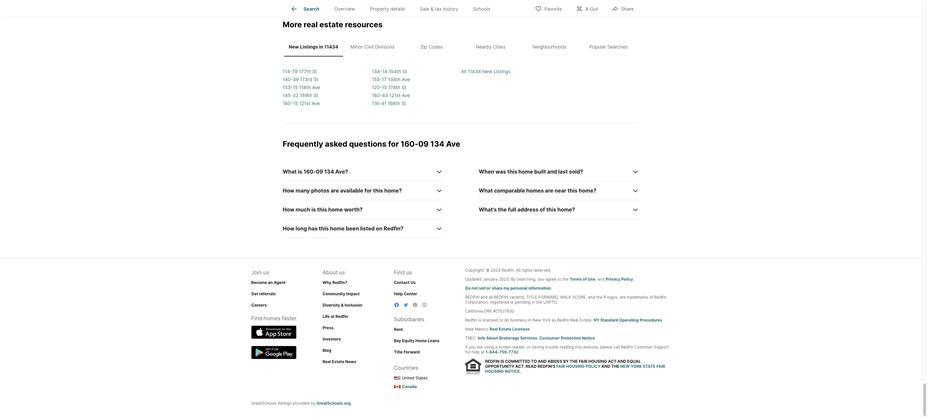 Task type: locate. For each thing, give the bounding box(es) containing it.
is inside dropdown button
[[298, 168, 303, 175]]

& right diversity at the bottom left of the page
[[341, 303, 344, 308]]

2 vertical spatial home
[[330, 225, 345, 232]]

sale & tax history tab
[[413, 1, 466, 17]]

and right policy
[[602, 364, 611, 369]]

canada link
[[394, 384, 417, 389]]

to
[[558, 277, 562, 282], [500, 318, 503, 323]]

1 horizontal spatial of
[[583, 277, 587, 282]]

1 vertical spatial estate
[[332, 360, 345, 365]]

2 horizontal spatial us
[[406, 269, 412, 276]]

housing inside "redfin is committed to and abides by the fair housing act and equal opportunity act. read redfin's"
[[589, 359, 607, 364]]

what is 160-09 134 ave?
[[283, 168, 348, 175]]

about up using
[[487, 336, 499, 341]]

178th
[[388, 85, 401, 90]]

share
[[622, 6, 634, 11]]

you right if
[[469, 345, 476, 350]]

redfin down diversity & inclusion
[[336, 314, 348, 319]]

2 horizontal spatial home?
[[579, 187, 597, 194]]

the
[[498, 206, 507, 213], [563, 277, 569, 282], [597, 295, 603, 300], [536, 300, 543, 305]]

09 inside the what is 160-09 134 ave? dropdown button
[[316, 168, 323, 175]]

1 horizontal spatial about
[[487, 336, 499, 341]]

0 horizontal spatial what
[[283, 168, 297, 175]]

search link
[[290, 5, 320, 13]]

for left help
[[465, 350, 471, 355]]

1 vertical spatial home
[[328, 206, 343, 213]]

redfin? up community impact button
[[333, 280, 347, 285]]

0 horizontal spatial housing
[[485, 369, 504, 374]]

equity
[[402, 339, 415, 344]]

and right to
[[538, 359, 547, 364]]

2 tab list from the top
[[283, 37, 640, 57]]

1 us from the left
[[263, 269, 269, 276]]

0 horizontal spatial for
[[365, 187, 372, 194]]

near
[[555, 187, 567, 194]]

real down blog button
[[323, 360, 331, 365]]

160-
[[372, 93, 382, 98], [283, 101, 293, 106], [401, 140, 419, 149], [304, 168, 316, 175]]

corporation,
[[465, 300, 489, 305]]

what for what is 160-09 134 ave?
[[283, 168, 297, 175]]

& for sale
[[431, 6, 434, 12]]

faster
[[282, 315, 297, 322]]

of left use
[[583, 277, 587, 282]]

to right the agree
[[558, 277, 562, 282]]

tax
[[435, 6, 442, 12]]

investors
[[323, 337, 341, 342]]

cities
[[493, 44, 506, 50]]

st for 116-41 166th st
[[402, 101, 406, 106]]

personal
[[511, 286, 528, 291]]

help center
[[394, 292, 417, 297]]

redfin inside if you are using a screen reader, or having trouble reading this website, please call redfin customer support for help at
[[621, 345, 633, 350]]

0 vertical spatial of
[[540, 206, 545, 213]]

us up us
[[406, 269, 412, 276]]

the right by
[[570, 359, 578, 364]]

st right 159th
[[314, 93, 318, 98]]

new down more
[[289, 44, 299, 50]]

0 horizontal spatial in
[[319, 44, 323, 50]]

listings down cities
[[494, 69, 511, 74]]

copyright: © 2023 redfin. all rights reserved.
[[465, 268, 552, 273]]

116-41 166th st
[[372, 101, 406, 106]]

the inside dropdown button
[[498, 206, 507, 213]]

0 vertical spatial homes
[[527, 187, 544, 194]]

0 vertical spatial in
[[319, 44, 323, 50]]

how
[[283, 187, 295, 194], [283, 206, 295, 213], [283, 225, 295, 232]]

2 vertical spatial or
[[527, 345, 531, 350]]

help
[[472, 350, 480, 355]]

are down info
[[477, 345, 483, 350]]

0 vertical spatial you
[[538, 277, 545, 282]]

120-15 178th st link
[[372, 85, 407, 90]]

equal housing opportunity image
[[465, 359, 481, 375]]

0 horizontal spatial 09
[[316, 168, 323, 175]]

& left tax
[[431, 6, 434, 12]]

find up contact
[[394, 269, 405, 276]]

redfin for is
[[485, 359, 500, 364]]

1 vertical spatial what
[[479, 187, 493, 194]]

zip
[[421, 44, 427, 50]]

1 horizontal spatial you
[[538, 277, 545, 282]]

114-79 177th st link
[[283, 69, 317, 74]]

1 horizontal spatial fair
[[579, 359, 588, 364]]

and right use
[[598, 277, 605, 282]]

forward
[[404, 350, 420, 355]]

0 horizontal spatial 134
[[324, 168, 334, 175]]

1-
[[486, 350, 490, 355]]

1 horizontal spatial us
[[339, 269, 345, 276]]

search
[[304, 6, 320, 12]]

0 horizontal spatial of
[[540, 206, 545, 213]]

about up why
[[323, 269, 338, 276]]

0 vertical spatial 121st
[[389, 93, 401, 98]]

1 vertical spatial ,
[[538, 336, 539, 341]]

2023:
[[499, 277, 510, 282]]

1 vertical spatial about
[[487, 336, 499, 341]]

1 horizontal spatial homes
[[527, 187, 544, 194]]

2 horizontal spatial fair
[[657, 364, 666, 369]]

us flag image
[[394, 377, 401, 380]]

are right logos,
[[620, 295, 626, 300]]

neighborhoods
[[533, 44, 567, 50]]

redfin inside redfin and all redfin variants, title forward, walk score, and the r logos, are trademarks of redfin corporation, registered or pending in the uspto.
[[655, 295, 667, 300]]

what inside dropdown button
[[283, 168, 297, 175]]

countries
[[394, 365, 418, 372]]

why
[[323, 280, 332, 285]]

1 how from the top
[[283, 187, 295, 194]]

2 horizontal spatial real
[[571, 318, 579, 323]]

york
[[631, 364, 642, 369]]

0 vertical spatial to
[[558, 277, 562, 282]]

0 vertical spatial listings
[[300, 44, 318, 50]]

159th
[[300, 93, 312, 98]]

1 horizontal spatial real
[[490, 327, 498, 332]]

0 horizontal spatial home?
[[384, 187, 402, 194]]

2 vertical spatial how
[[283, 225, 295, 232]]

in down estate
[[319, 44, 323, 50]]

17
[[382, 77, 387, 82]]

, left "privacy"
[[596, 277, 597, 282]]

redfin inside "redfin is committed to and abides by the fair housing act and equal opportunity act. read redfin's"
[[485, 359, 500, 364]]

0 horizontal spatial fair
[[557, 364, 565, 369]]

fair
[[579, 359, 588, 364], [557, 364, 565, 369], [657, 364, 666, 369]]

what inside dropdown button
[[479, 187, 493, 194]]

this inside if you are using a screen reader, or having trouble reading this website, please call redfin customer support for help at
[[575, 345, 582, 350]]

0 vertical spatial &
[[431, 6, 434, 12]]

redfin for and
[[465, 295, 480, 300]]

are inside redfin and all redfin variants, title forward, walk score, and the r logos, are trademarks of redfin corporation, registered or pending in the uspto.
[[620, 295, 626, 300]]

download the redfin app from the google play store image
[[251, 346, 297, 360]]

2 horizontal spatial housing
[[589, 359, 607, 364]]

resources
[[345, 20, 383, 29]]

what down when
[[479, 187, 493, 194]]

2 horizontal spatial of
[[650, 295, 654, 300]]

1 vertical spatial listings
[[494, 69, 511, 74]]

1 vertical spatial for
[[365, 187, 372, 194]]

homes down when was this home built and last sold?
[[527, 187, 544, 194]]

are left near
[[545, 187, 554, 194]]

in right pending
[[532, 300, 535, 305]]

us for find us
[[406, 269, 412, 276]]

you inside if you are using a screen reader, or having trouble reading this website, please call redfin customer support for help at
[[469, 345, 476, 350]]

121st down 159th
[[299, 101, 311, 106]]

this right has
[[319, 225, 329, 232]]

redfin is committed to and abides by the fair housing act and equal opportunity act. read redfin's
[[485, 359, 641, 369]]

listings inside the 'new listings in 11434' tab
[[300, 44, 318, 50]]

join us
[[251, 269, 269, 276]]

1 vertical spatial tab list
[[283, 37, 640, 57]]

york
[[543, 318, 551, 323]]

1 horizontal spatial home?
[[558, 206, 575, 213]]

15 down 17
[[382, 85, 387, 90]]

website,
[[583, 345, 599, 350]]

to left do
[[500, 318, 503, 323]]

0 vertical spatial redfin?
[[384, 225, 404, 232]]

2 vertical spatial is
[[479, 318, 482, 323]]

new mexico real estate licenses
[[465, 327, 530, 332]]

tab list
[[283, 0, 504, 17], [283, 37, 640, 57]]

0 horizontal spatial listings
[[300, 44, 318, 50]]

2 how from the top
[[283, 206, 295, 213]]

0 vertical spatial or
[[487, 286, 491, 291]]

1 horizontal spatial find
[[394, 269, 405, 276]]

in right business
[[528, 318, 532, 323]]

2 vertical spatial real
[[323, 360, 331, 365]]

st right 154th
[[403, 69, 407, 74]]

of right trademarks in the bottom right of the page
[[650, 295, 654, 300]]

and inside dropdown button
[[548, 168, 557, 175]]

this right near
[[568, 187, 578, 194]]

st for 120-15 178th st
[[402, 85, 407, 90]]

0 horizontal spatial is
[[298, 168, 303, 175]]

find down the careers button in the left bottom of the page
[[251, 315, 262, 322]]

0 vertical spatial tab list
[[283, 0, 504, 17]]

0 horizontal spatial or
[[487, 286, 491, 291]]

2 vertical spatial for
[[465, 350, 471, 355]]

0 vertical spatial 09
[[419, 140, 429, 149]]

11434 down nearby
[[468, 69, 481, 74]]

1 vertical spatial to
[[500, 318, 503, 323]]

homes up download the redfin app on the apple app store image
[[264, 315, 281, 322]]

redfin is licensed to do business in new york as redfin real estate. ny standard operating procedures
[[465, 318, 663, 323]]

2 horizontal spatial for
[[465, 350, 471, 355]]

st right 173rd
[[314, 77, 318, 82]]

how for how much is this home worth?
[[283, 206, 295, 213]]

or inside if you are using a screen reader, or having trouble reading this website, please call redfin customer support for help at
[[527, 345, 531, 350]]

canadian flag image
[[394, 386, 401, 389]]

& inside tab
[[431, 6, 434, 12]]

2 us from the left
[[339, 269, 345, 276]]

or left pending
[[511, 300, 514, 305]]

history
[[443, 6, 459, 12]]

1 horizontal spatial and
[[602, 364, 611, 369]]

is for redfin
[[479, 318, 482, 323]]

home left built
[[519, 168, 533, 175]]

the left r
[[597, 295, 603, 300]]

how left the long
[[283, 225, 295, 232]]

what up "many"
[[283, 168, 297, 175]]

by
[[564, 359, 569, 364]]

redfin right as
[[557, 318, 570, 323]]

1 vertical spatial find
[[251, 315, 262, 322]]

1 horizontal spatial in
[[528, 318, 532, 323]]

0 vertical spatial find
[[394, 269, 405, 276]]

11434
[[325, 44, 339, 50], [468, 69, 481, 74]]

0 vertical spatial ,
[[596, 277, 597, 282]]

0 horizontal spatial find
[[251, 315, 262, 322]]

1 vertical spatial real
[[490, 327, 498, 332]]

at left the '1-'
[[481, 350, 485, 355]]

redfin twitter image
[[403, 303, 409, 308]]

home
[[519, 168, 533, 175], [328, 206, 343, 213], [330, 225, 345, 232]]

is right much in the left of the page
[[312, 206, 316, 213]]

the left terms
[[563, 277, 569, 282]]

1 horizontal spatial redfin?
[[384, 225, 404, 232]]

life
[[323, 314, 330, 319]]

the left uspto.
[[536, 300, 543, 305]]

st for 145-32 159th st
[[314, 93, 318, 98]]

property details
[[370, 6, 405, 12]]

or right sell
[[487, 286, 491, 291]]

redfin right "call"
[[621, 345, 633, 350]]

how many photos are available for this home?
[[283, 187, 402, 194]]

st right 177th
[[312, 69, 317, 74]]

the left new
[[612, 364, 620, 369]]

1 vertical spatial homes
[[264, 315, 281, 322]]

listings down real
[[300, 44, 318, 50]]

at
[[331, 314, 335, 319], [481, 350, 485, 355]]

property details tab
[[363, 1, 413, 17]]

agent
[[274, 280, 286, 285]]

what for what comparable homes are near this home?
[[479, 187, 493, 194]]

listed
[[360, 225, 375, 232]]

or down services
[[527, 345, 531, 350]]

redfin?
[[384, 225, 404, 232], [333, 280, 347, 285]]

1 vertical spatial 134
[[324, 168, 334, 175]]

st right 178th
[[402, 85, 407, 90]]

1 horizontal spatial for
[[388, 140, 399, 149]]

new york state fair housing notice
[[485, 364, 666, 374]]

at right life
[[331, 314, 335, 319]]

homes inside dropdown button
[[527, 187, 544, 194]]

15 down 32
[[293, 101, 298, 106]]

what's the full address of this home?
[[479, 206, 575, 213]]

find
[[394, 269, 405, 276], [251, 315, 262, 322]]

15 up 32
[[293, 85, 298, 90]]

us right join
[[263, 269, 269, 276]]

1 vertical spatial is
[[312, 206, 316, 213]]

, up the having at the bottom right
[[538, 336, 539, 341]]

greatschools.org link
[[317, 401, 351, 406]]

housing
[[589, 359, 607, 364], [566, 364, 585, 369], [485, 369, 504, 374]]

comparable
[[494, 187, 525, 194]]

if you are using a screen reader, or having trouble reading this website, please call redfin customer support for help at
[[465, 345, 669, 355]]

0 horizontal spatial and
[[538, 359, 547, 364]]

agree
[[546, 277, 557, 282]]

is up "many"
[[298, 168, 303, 175]]

greatschools
[[251, 401, 277, 406]]

0 horizontal spatial estate
[[332, 360, 345, 365]]

155-
[[372, 77, 382, 82]]

0 vertical spatial how
[[283, 187, 295, 194]]

and left last
[[548, 168, 557, 175]]

the left full
[[498, 206, 507, 213]]

121st down 178th
[[389, 93, 401, 98]]

1 vertical spatial or
[[511, 300, 514, 305]]

for right questions
[[388, 140, 399, 149]]

0 horizontal spatial 11434
[[325, 44, 339, 50]]

1 horizontal spatial housing
[[566, 364, 585, 369]]

how left "many"
[[283, 187, 295, 194]]

153-
[[283, 85, 293, 90]]

and right the act
[[618, 359, 627, 364]]

of right address
[[540, 206, 545, 213]]

real left estate.
[[571, 318, 579, 323]]

having
[[532, 345, 544, 350]]

0 horizontal spatial 121st
[[299, 101, 311, 106]]

redfin right trademarks in the bottom right of the page
[[655, 295, 667, 300]]

customer
[[635, 345, 653, 350]]

how left much in the left of the page
[[283, 206, 295, 213]]

real down licensed
[[490, 327, 498, 332]]

redfin? right on on the left bottom
[[384, 225, 404, 232]]

0 horizontal spatial about
[[323, 269, 338, 276]]

what comparable homes are near this home?
[[479, 187, 597, 194]]

ave?
[[335, 168, 348, 175]]

15
[[293, 85, 298, 90], [382, 85, 387, 90], [293, 101, 298, 106]]

3 how from the top
[[283, 225, 295, 232]]

overview tab
[[327, 1, 363, 17]]

79
[[292, 69, 298, 74]]

redfin down the 844-
[[485, 359, 500, 364]]

consumer
[[540, 336, 560, 341]]

home left 'worth?'
[[328, 206, 343, 213]]

estate left news
[[332, 360, 345, 365]]

impact
[[346, 292, 360, 297]]

this down what comparable homes are near this home? dropdown button
[[547, 206, 557, 213]]

address
[[518, 206, 539, 213]]

is up mexico
[[479, 318, 482, 323]]

1 horizontal spatial 134
[[431, 140, 445, 149]]

out
[[590, 6, 598, 11]]

st for 114-79 177th st
[[312, 69, 317, 74]]

ave for 153-15 118th ave
[[312, 85, 320, 90]]

new inside the 'new listings in 11434' tab
[[289, 44, 299, 50]]

reading
[[560, 345, 574, 350]]

tab list containing new listings in 11434
[[283, 37, 640, 57]]

1 vertical spatial how
[[283, 206, 295, 213]]

0 horizontal spatial you
[[469, 345, 476, 350]]

redfin down not
[[465, 295, 480, 300]]

zip codes
[[421, 44, 443, 50]]

share button
[[607, 1, 640, 15]]

home left been
[[330, 225, 345, 232]]

0 horizontal spatial us
[[263, 269, 269, 276]]

us for join us
[[263, 269, 269, 276]]

ave for 155-17 134th ave
[[402, 77, 410, 82]]

st right 166th
[[402, 101, 406, 106]]

145-32 159th st link
[[283, 93, 318, 98]]

1 horizontal spatial is
[[312, 206, 316, 213]]

redfin facebook image
[[394, 303, 399, 308]]

120-
[[372, 85, 382, 90]]

all
[[461, 69, 467, 74], [516, 268, 521, 273]]

1 vertical spatial at
[[481, 350, 485, 355]]

for right available
[[365, 187, 372, 194]]

and right score,
[[588, 295, 595, 300]]

this right reading
[[575, 345, 582, 350]]

more real estate resources heading
[[283, 20, 640, 37]]

1 vertical spatial you
[[469, 345, 476, 350]]

notice
[[582, 336, 595, 341]]

find for find us
[[394, 269, 405, 276]]

1 horizontal spatial listings
[[494, 69, 511, 74]]

title forward button
[[394, 350, 420, 355]]

3 us from the left
[[406, 269, 412, 276]]

11434 down estate
[[325, 44, 339, 50]]

rent. button
[[394, 327, 404, 332]]

in inside redfin and all redfin variants, title forward, walk score, and the r logos, are trademarks of redfin corporation, registered or pending in the uspto.
[[532, 300, 535, 305]]

redfin instagram image
[[422, 303, 427, 308]]

you up information
[[538, 277, 545, 282]]

us up why redfin?
[[339, 269, 345, 276]]

166th
[[388, 101, 400, 106]]

121st
[[389, 93, 401, 98], [299, 101, 311, 106]]

1 vertical spatial &
[[341, 303, 344, 308]]

1 tab list from the top
[[283, 0, 504, 17]]

ave for 160-43 121st ave
[[402, 93, 410, 98]]

2 vertical spatial of
[[650, 295, 654, 300]]

2 horizontal spatial or
[[527, 345, 531, 350]]

0 vertical spatial what
[[283, 168, 297, 175]]

press button
[[323, 326, 334, 331]]

estate down do
[[499, 327, 512, 332]]

new left york
[[533, 318, 541, 323]]

2 horizontal spatial is
[[479, 318, 482, 323]]

1 vertical spatial all
[[516, 268, 521, 273]]



Task type: vqa. For each thing, say whether or not it's contained in the screenshot.
6382 San Anselmo Way , SAN JOSE , CA 95119
no



Task type: describe. For each thing, give the bounding box(es) containing it.
use
[[588, 277, 596, 282]]

real estate licenses link
[[490, 327, 530, 332]]

of inside dropdown button
[[540, 206, 545, 213]]

how for how many photos are available for this home?
[[283, 187, 295, 194]]

redfin pinterest image
[[413, 303, 418, 308]]

canada
[[402, 384, 417, 389]]

0 horizontal spatial to
[[500, 318, 503, 323]]

logos,
[[608, 295, 619, 300]]

nearby
[[476, 44, 492, 50]]

0 horizontal spatial ,
[[538, 336, 539, 341]]

116-
[[372, 101, 381, 106]]

estate.
[[580, 318, 593, 323]]

housing inside the "new york state fair housing notice"
[[485, 369, 504, 374]]

tab list containing search
[[283, 0, 504, 17]]

licenses
[[513, 327, 530, 332]]

1 horizontal spatial 09
[[419, 140, 429, 149]]

are inside if you are using a screen reader, or having trouble reading this website, please call redfin customer support for help at
[[477, 345, 483, 350]]

this down photos
[[317, 206, 327, 213]]

11434 inside tab
[[325, 44, 339, 50]]

are right photos
[[331, 187, 339, 194]]

opportunity
[[485, 364, 515, 369]]

0 horizontal spatial at
[[331, 314, 335, 319]]

what's
[[479, 206, 497, 213]]

all 11434 new listings
[[461, 69, 511, 74]]

consumer protection notice link
[[540, 336, 595, 341]]

this right was
[[508, 168, 518, 175]]

32
[[293, 93, 299, 98]]

is inside dropdown button
[[312, 206, 316, 213]]

title forward
[[394, 350, 420, 355]]

home? for what's the full address of this home?
[[558, 206, 575, 213]]

terms
[[570, 277, 582, 282]]

mexico
[[475, 327, 489, 332]]

home for been
[[330, 225, 345, 232]]

for inside if you are using a screen reader, or having trouble reading this website, please call redfin customer support for help at
[[465, 350, 471, 355]]

bay
[[394, 339, 401, 344]]

nearby cities
[[476, 44, 506, 50]]

for inside dropdown button
[[365, 187, 372, 194]]

when was this home built and last sold?
[[479, 168, 583, 175]]

new listings in 11434 tab
[[284, 39, 343, 55]]

2 vertical spatial in
[[528, 318, 532, 323]]

nearby cities tab
[[461, 39, 520, 55]]

what's the full address of this home? button
[[479, 200, 640, 219]]

full
[[508, 206, 517, 213]]

news
[[345, 360, 356, 365]]

center
[[404, 292, 417, 297]]

redfin down share
[[494, 295, 509, 300]]

& for diversity
[[341, 303, 344, 308]]

help center button
[[394, 292, 417, 297]]

134-14 154th st
[[372, 69, 407, 74]]

ratings
[[278, 401, 292, 406]]

civil
[[365, 44, 374, 50]]

become an agent
[[251, 280, 286, 285]]

an
[[268, 280, 273, 285]]

title
[[394, 350, 403, 355]]

this down the what is 160-09 134 ave? dropdown button
[[373, 187, 383, 194]]

by
[[511, 277, 516, 282]]

much
[[296, 206, 310, 213]]

investors button
[[323, 337, 341, 342]]

fair inside "redfin is committed to and abides by the fair housing act and equal opportunity act. read redfin's"
[[579, 359, 588, 364]]

how for how long has this home been listed on redfin?
[[283, 225, 295, 232]]

1 horizontal spatial to
[[558, 277, 562, 282]]

california
[[465, 309, 483, 314]]

popular
[[590, 44, 606, 50]]

41
[[381, 101, 387, 106]]

us
[[411, 280, 416, 285]]

operating
[[620, 318, 639, 323]]

and left all
[[481, 295, 488, 300]]

1 horizontal spatial ,
[[596, 277, 597, 282]]

get referrals button
[[251, 292, 276, 297]]

160- inside dropdown button
[[304, 168, 316, 175]]

built
[[535, 168, 546, 175]]

home? for what comparable homes are near this home?
[[579, 187, 597, 194]]

fair inside the "new york state fair housing notice"
[[657, 364, 666, 369]]

frequently asked questions for 160-09 134 ave
[[283, 140, 461, 149]]

at inside if you are using a screen reader, or having trouble reading this website, please call redfin customer support for help at
[[481, 350, 485, 355]]

0 vertical spatial for
[[388, 140, 399, 149]]

0 horizontal spatial homes
[[264, 315, 281, 322]]

provided
[[293, 401, 310, 406]]

greatschools ratings provided by greatschools.org .
[[251, 401, 352, 406]]

contact us
[[394, 280, 416, 285]]

united states
[[402, 376, 428, 381]]

134 inside dropdown button
[[324, 168, 334, 175]]

zip codes tab
[[402, 39, 461, 55]]

real
[[304, 20, 318, 29]]

15 for 160-
[[293, 101, 298, 106]]

redfin and all redfin variants, title forward, walk score, and the r logos, are trademarks of redfin corporation, registered or pending in the uspto.
[[465, 295, 667, 305]]

153-15 118th ave link
[[283, 85, 320, 90]]

minor civil divisions
[[351, 44, 395, 50]]

schools tab
[[466, 1, 498, 17]]

details
[[391, 6, 405, 12]]

how long has this home been listed on redfin?
[[283, 225, 404, 232]]

walk
[[560, 295, 572, 300]]

california dre #01521930
[[465, 309, 514, 314]]

life at redfin button
[[323, 314, 348, 319]]

notice
[[505, 369, 520, 374]]

new listings in 11434
[[289, 44, 339, 50]]

st for 140-39 173rd st
[[314, 77, 318, 82]]

145-32 159th st
[[283, 93, 318, 98]]

worth?
[[344, 206, 363, 213]]

using
[[484, 345, 494, 350]]

bay equity home loans button
[[394, 339, 440, 344]]

new down nearby cities tab
[[483, 69, 493, 74]]

is for what
[[298, 168, 303, 175]]

updated
[[465, 277, 482, 282]]

0 horizontal spatial redfin?
[[333, 280, 347, 285]]

of inside redfin and all redfin variants, title forward, walk score, and the r logos, are trademarks of redfin corporation, registered or pending in the uspto.
[[650, 295, 654, 300]]

in inside tab
[[319, 44, 323, 50]]

0 vertical spatial real
[[571, 318, 579, 323]]

14
[[382, 69, 388, 74]]

us for about us
[[339, 269, 345, 276]]

0 vertical spatial 134
[[431, 140, 445, 149]]

0 vertical spatial about
[[323, 269, 338, 276]]

to
[[532, 359, 537, 364]]

15 for 120-
[[382, 85, 387, 90]]

154th
[[389, 69, 401, 74]]

if
[[465, 345, 468, 350]]

or inside redfin and all redfin variants, title forward, walk score, and the r logos, are trademarks of redfin corporation, registered or pending in the uspto.
[[511, 300, 514, 305]]

0 horizontal spatial real
[[323, 360, 331, 365]]

updated january 2023: by searching, you agree to the terms of use , and privacy policy .
[[465, 277, 635, 282]]

press
[[323, 326, 334, 331]]

abides
[[548, 359, 563, 364]]

why redfin?
[[323, 280, 347, 285]]

0 horizontal spatial all
[[461, 69, 467, 74]]

find for find homes faster
[[251, 315, 262, 322]]

registered
[[490, 300, 509, 305]]

118th
[[299, 85, 311, 90]]

dre
[[484, 309, 492, 314]]

all 11434 new listings link
[[461, 69, 511, 74]]

sold?
[[569, 168, 583, 175]]

help
[[394, 292, 403, 297]]

the inside "redfin is committed to and abides by the fair housing act and equal opportunity act. read redfin's"
[[570, 359, 578, 364]]

1 horizontal spatial the
[[612, 364, 620, 369]]

rights
[[522, 268, 533, 273]]

january
[[483, 277, 498, 282]]

x-out button
[[571, 1, 604, 15]]

121st for 15
[[299, 101, 311, 106]]

st for 134-14 154th st
[[403, 69, 407, 74]]

1-844-759-7732 link
[[486, 350, 519, 355]]

popular searches tab
[[579, 39, 638, 55]]

0 vertical spatial home
[[519, 168, 533, 175]]

redfin? inside dropdown button
[[384, 225, 404, 232]]

real estate news button
[[323, 360, 356, 365]]

minor civil divisions tab
[[343, 39, 402, 55]]

neighborhoods tab
[[520, 39, 579, 55]]

join
[[251, 269, 262, 276]]

blog
[[323, 348, 331, 353]]

redfin down california
[[465, 318, 478, 323]]

121st for 43
[[389, 93, 401, 98]]

160-43 121st ave link
[[372, 93, 410, 98]]

2 horizontal spatial and
[[618, 359, 627, 364]]

is
[[501, 359, 505, 364]]

states
[[416, 376, 428, 381]]

policy
[[622, 277, 634, 282]]

1 horizontal spatial 11434
[[468, 69, 481, 74]]

read
[[526, 364, 537, 369]]

information
[[529, 286, 551, 291]]

how long has this home been listed on redfin? button
[[283, 219, 443, 238]]

ave for 160-15 121st ave
[[312, 101, 320, 106]]

134-
[[372, 69, 382, 74]]

0 vertical spatial estate
[[499, 327, 512, 332]]

new up trec:
[[465, 327, 474, 332]]

download the redfin app on the apple app store image
[[251, 326, 297, 339]]

home for worth?
[[328, 206, 343, 213]]

15 for 153-
[[293, 85, 298, 90]]

more real estate resources
[[283, 20, 383, 29]]



